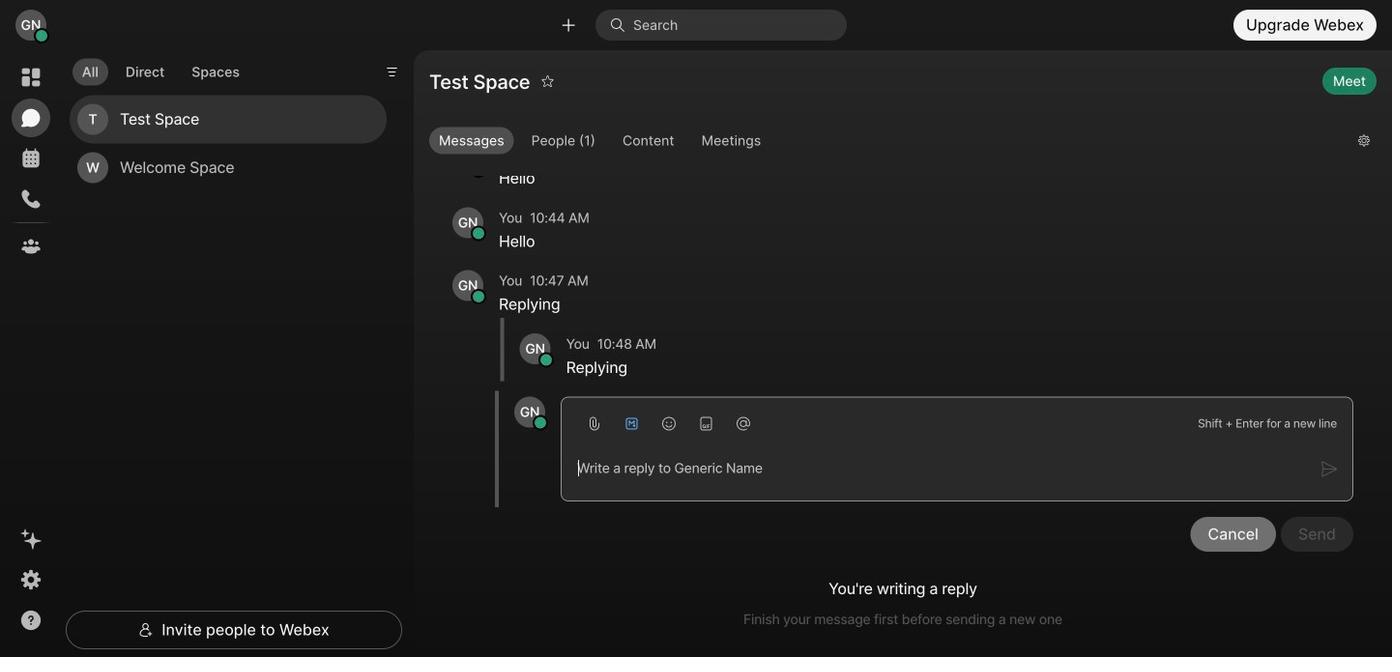 Task type: locate. For each thing, give the bounding box(es) containing it.
group
[[429, 127, 1343, 159]]

tab list
[[68, 47, 254, 91]]

message composer toolbar element
[[562, 398, 1353, 443]]

navigation
[[0, 50, 62, 658]]

messages list
[[429, 0, 1377, 593]]



Task type: vqa. For each thing, say whether or not it's contained in the screenshot.
Test Space list item
yes



Task type: describe. For each thing, give the bounding box(es) containing it.
welcome space list item
[[70, 144, 387, 192]]

test space list item
[[70, 95, 387, 144]]

webex tab list
[[12, 58, 50, 266]]



